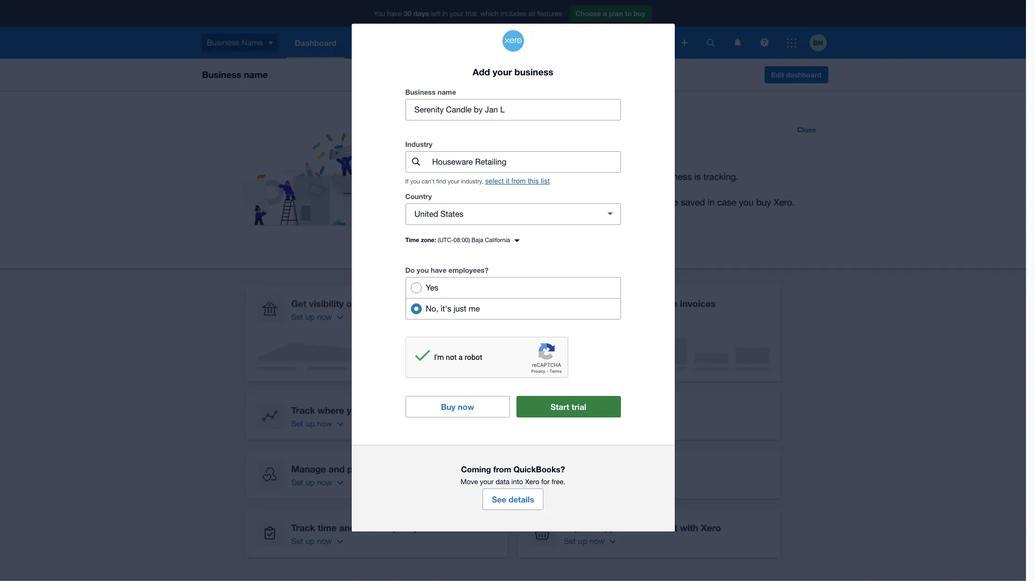 Task type: vqa. For each thing, say whether or not it's contained in the screenshot.
trial
yes



Task type: describe. For each thing, give the bounding box(es) containing it.
if
[[405, 178, 409, 185]]

08:00)
[[454, 237, 470, 243]]

do you have employees? group
[[405, 277, 621, 320]]

baja
[[472, 237, 483, 243]]

select it from this list button
[[485, 177, 550, 185]]

do
[[405, 266, 415, 275]]

time
[[405, 236, 419, 243]]

have
[[431, 266, 447, 275]]

Country field
[[406, 204, 595, 225]]

see details
[[492, 495, 534, 505]]

start trial button
[[516, 396, 621, 418]]

no, it's just me
[[426, 304, 480, 313]]

country
[[405, 192, 432, 201]]

industry
[[405, 140, 433, 149]]

you for have
[[417, 266, 429, 275]]

Business name field
[[406, 100, 620, 120]]

(utc-
[[438, 237, 454, 243]]

xero
[[525, 478, 539, 486]]

from inside coming from quickbooks? move your data into xero for free.
[[493, 465, 511, 474]]

me
[[469, 304, 480, 313]]

xero image
[[502, 30, 524, 52]]

trial
[[572, 402, 586, 412]]

now
[[458, 402, 474, 412]]

buy now
[[441, 402, 474, 412]]

your for can't
[[448, 178, 459, 185]]

details
[[509, 495, 534, 505]]

business name
[[405, 88, 456, 96]]

into
[[511, 478, 523, 486]]

see details button
[[483, 489, 543, 511]]

coming
[[461, 465, 491, 474]]

employees?
[[448, 266, 489, 275]]



Task type: locate. For each thing, give the bounding box(es) containing it.
from right it
[[511, 177, 526, 185]]

your for quickbooks?
[[480, 478, 494, 486]]

zone:
[[421, 236, 436, 243]]

select
[[485, 177, 504, 185]]

business
[[405, 88, 436, 96]]

your
[[493, 66, 512, 77], [448, 178, 459, 185], [480, 478, 494, 486]]

buy
[[441, 402, 456, 412]]

if you can't find your industry, select it from this list
[[405, 177, 550, 185]]

start trial
[[551, 402, 586, 412]]

clear image
[[599, 204, 621, 225]]

no,
[[426, 304, 438, 313]]

2 vertical spatial your
[[480, 478, 494, 486]]

it
[[506, 177, 509, 185]]

your right find
[[448, 178, 459, 185]]

1 vertical spatial you
[[417, 266, 429, 275]]

just
[[454, 304, 466, 313]]

yes
[[426, 283, 438, 292]]

your inside coming from quickbooks? move your data into xero for free.
[[480, 478, 494, 486]]

see
[[492, 495, 506, 505]]

free.
[[552, 478, 565, 486]]

you inside if you can't find your industry, select it from this list
[[410, 178, 420, 185]]

0 vertical spatial you
[[410, 178, 420, 185]]

your right add
[[493, 66, 512, 77]]

california
[[485, 237, 510, 243]]

time zone: (utc-08:00) baja california
[[405, 236, 510, 243]]

business
[[515, 66, 553, 77]]

data
[[496, 478, 510, 486]]

you for can't
[[410, 178, 420, 185]]

1 vertical spatial from
[[493, 465, 511, 474]]

it's
[[441, 304, 451, 313]]

list
[[541, 177, 550, 185]]

do you have employees?
[[405, 266, 489, 275]]

move
[[461, 478, 478, 486]]

from
[[511, 177, 526, 185], [493, 465, 511, 474]]

you right "do"
[[417, 266, 429, 275]]

0 vertical spatial your
[[493, 66, 512, 77]]

for
[[541, 478, 550, 486]]

from up "data"
[[493, 465, 511, 474]]

0 vertical spatial from
[[511, 177, 526, 185]]

your left "data"
[[480, 478, 494, 486]]

Industry field
[[431, 152, 620, 172]]

start
[[551, 402, 569, 412]]

can't
[[422, 178, 435, 185]]

find
[[436, 178, 446, 185]]

add your business
[[473, 66, 553, 77]]

this
[[528, 177, 539, 185]]

quickbooks?
[[514, 465, 565, 474]]

search icon image
[[412, 158, 420, 166]]

your inside if you can't find your industry, select it from this list
[[448, 178, 459, 185]]

add
[[473, 66, 490, 77]]

coming from quickbooks? move your data into xero for free.
[[461, 465, 565, 486]]

1 vertical spatial your
[[448, 178, 459, 185]]

buy now button
[[405, 396, 510, 418]]

you right if at top
[[410, 178, 420, 185]]

name
[[438, 88, 456, 96]]

industry,
[[461, 178, 483, 185]]

you
[[410, 178, 420, 185], [417, 266, 429, 275]]



